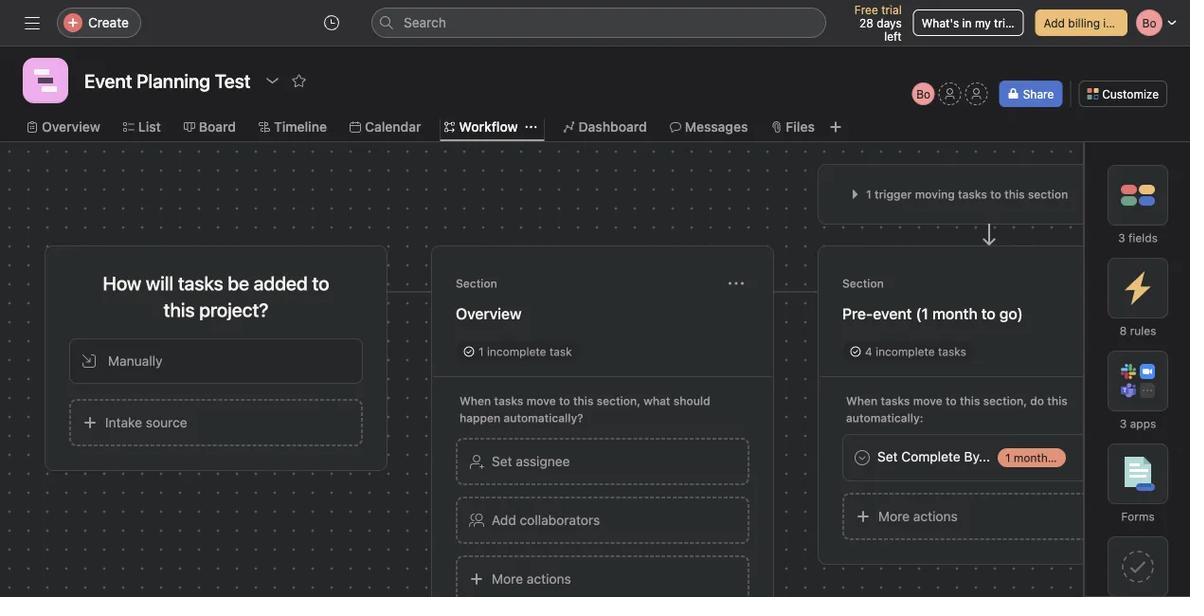 Task type: describe. For each thing, give the bounding box(es) containing it.
overview inside button
[[456, 305, 522, 323]]

4
[[865, 345, 873, 358]]

to inside anyone with access to this project can add tasks manually
[[493, 337, 504, 351]]

8 rules
[[1120, 324, 1156, 337]]

add collaborators button
[[456, 497, 750, 544]]

4 incomplete tasks
[[865, 345, 966, 358]]

tasks inside anyone with access to this project can add tasks manually
[[493, 354, 522, 368]]

my
[[975, 16, 991, 29]]

more actions for the bottommost more actions dropdown button
[[492, 571, 571, 587]]

intake source
[[105, 415, 187, 430]]

add billing info button
[[1035, 9, 1128, 36]]

to inside dropdown button
[[990, 188, 1002, 201]]

pre-
[[842, 305, 873, 323]]

trial?
[[994, 16, 1020, 29]]

assignee
[[516, 453, 570, 469]]

this for when tasks move to this section, what should happen automatically?
[[573, 394, 594, 407]]

incomplete for overview
[[487, 345, 546, 358]]

section
[[1028, 188, 1068, 201]]

1 vertical spatial actions
[[527, 571, 571, 587]]

1 for 1 trigger moving tasks to this section
[[866, 188, 872, 201]]

dashboard
[[579, 119, 647, 135]]

list
[[138, 119, 161, 135]]

complete
[[902, 449, 961, 464]]

more for the bottommost more actions dropdown button
[[492, 571, 523, 587]]

pre-event (1 month to go) button
[[842, 297, 1136, 331]]

files link
[[771, 117, 815, 137]]

free
[[855, 3, 878, 16]]

search
[[404, 15, 446, 30]]

set assignee button
[[456, 438, 750, 485]]

overview button
[[456, 297, 750, 331]]

show options image
[[265, 73, 280, 88]]

this for anyone with access to this project can add tasks manually
[[384, 354, 403, 368]]

info
[[1103, 16, 1123, 29]]

dashboard link
[[563, 117, 647, 137]]

1 month before event
[[1005, 451, 1119, 464]]

go)
[[1000, 305, 1023, 323]]

3 fields
[[1118, 231, 1158, 244]]

messages link
[[670, 117, 748, 137]]

apps
[[1130, 417, 1156, 430]]

access
[[452, 337, 490, 351]]

1 trigger moving tasks to this section button
[[842, 181, 1136, 208]]

event inside pre-event (1 month to go) button
[[873, 305, 912, 323]]

automatically:
[[846, 411, 923, 425]]

what's
[[922, 16, 959, 29]]

1 vertical spatial more actions button
[[456, 555, 750, 597]]

overview link
[[27, 117, 100, 137]]

add billing info
[[1044, 16, 1123, 29]]

before
[[1051, 451, 1086, 464]]

1 incomplete task
[[479, 345, 572, 358]]

0 vertical spatial more actions button
[[842, 493, 1136, 540]]

tab actions image
[[526, 121, 537, 133]]

when for pre-event (1 month to go)
[[846, 394, 878, 407]]

search button
[[371, 8, 826, 38]]

trial
[[881, 3, 902, 16]]

set assignee
[[492, 453, 570, 469]]

how
[[103, 272, 141, 294]]

when tasks move to this section, do this automatically:
[[846, 394, 1068, 425]]

should
[[674, 394, 710, 407]]

will
[[146, 272, 174, 294]]

add collaborators
[[492, 512, 600, 528]]

timeline image
[[34, 69, 57, 92]]

in
[[962, 16, 972, 29]]

section, for pre-event (1 month to go)
[[983, 394, 1027, 407]]

3 for 3 apps
[[1120, 417, 1127, 430]]

add to starred image
[[291, 73, 307, 88]]

free trial 28 days left
[[855, 3, 902, 43]]

moving
[[915, 188, 955, 201]]

billing
[[1068, 16, 1100, 29]]

workflow link
[[444, 117, 518, 137]]

28
[[860, 16, 874, 29]]

1 trigger moving tasks to this section
[[866, 188, 1068, 201]]

0 vertical spatial overview
[[42, 119, 100, 135]]

how will tasks be added to this project?
[[103, 272, 329, 321]]

what's in my trial?
[[922, 16, 1020, 29]]

1 section from the left
[[456, 277, 497, 290]]

add for add collaborators
[[492, 512, 516, 528]]

collaborators
[[520, 512, 600, 528]]

days
[[877, 16, 902, 29]]

messages
[[685, 119, 748, 135]]

added
[[254, 272, 308, 294]]

2 section from the left
[[842, 277, 884, 290]]

to inside button
[[982, 305, 996, 323]]

list link
[[123, 117, 161, 137]]

tasks inside dropdown button
[[958, 188, 987, 201]]

search list box
[[371, 8, 826, 38]]

3 apps
[[1120, 417, 1156, 430]]

add tab image
[[828, 119, 843, 135]]

be
[[228, 272, 249, 294]]

share
[[1023, 87, 1054, 100]]

add for add billing info
[[1044, 16, 1065, 29]]

forms
[[1121, 510, 1155, 523]]

share button
[[999, 81, 1063, 107]]

expand sidebar image
[[25, 15, 40, 30]]

customize
[[1102, 87, 1159, 100]]

customize button
[[1079, 81, 1167, 107]]

this for when tasks move to this section, do this automatically:
[[960, 394, 980, 407]]

bo button
[[912, 82, 935, 105]]

left
[[884, 29, 902, 43]]

what's in my trial? button
[[913, 9, 1024, 36]]



Task type: vqa. For each thing, say whether or not it's contained in the screenshot.
ASSIGNEE
yes



Task type: locate. For each thing, give the bounding box(es) containing it.
month
[[932, 305, 978, 323], [1014, 451, 1048, 464]]

0 vertical spatial actions
[[913, 508, 958, 524]]

section,
[[597, 394, 641, 407], [983, 394, 1027, 407]]

1 horizontal spatial overview
[[456, 305, 522, 323]]

1 for 1 incomplete task
[[479, 345, 484, 358]]

1 left trigger
[[866, 188, 872, 201]]

event
[[873, 305, 912, 323], [1089, 451, 1119, 464]]

1
[[866, 188, 872, 201], [479, 345, 484, 358], [1005, 451, 1011, 464]]

1 when from the left
[[460, 394, 491, 407]]

1 vertical spatial 1
[[479, 345, 484, 358]]

1 vertical spatial add
[[492, 512, 516, 528]]

set
[[877, 449, 898, 464], [492, 453, 512, 469]]

section
[[456, 277, 497, 290], [842, 277, 884, 290]]

0 vertical spatial 1
[[866, 188, 872, 201]]

0 horizontal spatial set
[[492, 453, 512, 469]]

intake source button
[[69, 399, 363, 446]]

set left assignee
[[492, 453, 512, 469]]

add left "billing"
[[1044, 16, 1065, 29]]

to right access on the left bottom
[[493, 337, 504, 351]]

1 horizontal spatial move
[[913, 394, 943, 407]]

move for overview
[[526, 394, 556, 407]]

1 horizontal spatial more actions
[[878, 508, 958, 524]]

more actions button
[[842, 493, 1136, 540], [456, 555, 750, 597]]

0 horizontal spatial actions
[[527, 571, 571, 587]]

0 horizontal spatial when
[[460, 394, 491, 407]]

to left go)
[[982, 305, 996, 323]]

set for set complete by...
[[877, 449, 898, 464]]

set inside button
[[492, 453, 512, 469]]

happen
[[460, 411, 501, 425]]

when tasks move to this section, what should happen automatically?
[[460, 394, 710, 425]]

create button
[[57, 8, 141, 38]]

1 horizontal spatial more
[[878, 508, 910, 524]]

2 vertical spatial 1
[[1005, 451, 1011, 464]]

task
[[549, 345, 572, 358]]

this
[[1005, 188, 1025, 201], [384, 354, 403, 368], [573, 394, 594, 407], [960, 394, 980, 407], [1047, 394, 1068, 407]]

0 horizontal spatial add
[[492, 512, 516, 528]]

1 for 1 month before event
[[1005, 451, 1011, 464]]

by...
[[964, 449, 990, 464]]

to right added
[[312, 272, 329, 294]]

more actions down add collaborators
[[492, 571, 571, 587]]

anyone with access to this project can add tasks manually
[[384, 337, 522, 385]]

1 horizontal spatial set
[[877, 449, 898, 464]]

timeline link
[[259, 117, 327, 137]]

more down add collaborators
[[492, 571, 523, 587]]

1 vertical spatial more actions
[[492, 571, 571, 587]]

0 horizontal spatial more actions
[[492, 571, 571, 587]]

incomplete left task at the bottom left of the page
[[487, 345, 546, 358]]

tasks up this project?
[[178, 272, 223, 294]]

set complete by...
[[877, 449, 990, 464]]

more
[[878, 508, 910, 524], [492, 571, 523, 587]]

can
[[447, 354, 467, 368]]

anyone with access to this project can add tasks manually tooltip
[[372, 328, 537, 394]]

tasks inside how will tasks be added to this project?
[[178, 272, 223, 294]]

move up automatically:
[[913, 394, 943, 407]]

0 horizontal spatial 1
[[479, 345, 484, 358]]

1 vertical spatial event
[[1089, 451, 1119, 464]]

create
[[88, 15, 129, 30]]

set for set assignee
[[492, 453, 512, 469]]

more actions for the topmost more actions dropdown button
[[878, 508, 958, 524]]

intake
[[105, 415, 142, 430]]

tasks down pre-event (1 month to go)
[[938, 345, 966, 358]]

tasks
[[958, 188, 987, 201], [178, 272, 223, 294], [938, 345, 966, 358], [493, 354, 522, 368], [494, 394, 523, 407], [881, 394, 910, 407]]

this left section
[[1005, 188, 1025, 201]]

1 horizontal spatial actions
[[913, 508, 958, 524]]

tasks up automatically:
[[881, 394, 910, 407]]

1 vertical spatial more
[[492, 571, 523, 587]]

manually
[[108, 353, 163, 369]]

1 inside dropdown button
[[866, 188, 872, 201]]

2 horizontal spatial 1
[[1005, 451, 1011, 464]]

event right 'before'
[[1089, 451, 1119, 464]]

1 horizontal spatial 1
[[866, 188, 872, 201]]

1 vertical spatial 3
[[1120, 417, 1127, 430]]

add
[[470, 354, 490, 368]]

section, inside when tasks move to this section, what should happen automatically?
[[597, 394, 641, 407]]

0 horizontal spatial incomplete
[[487, 345, 546, 358]]

0 horizontal spatial more
[[492, 571, 523, 587]]

actions
[[913, 508, 958, 524], [527, 571, 571, 587]]

move for pre-event (1 month to go)
[[913, 394, 943, 407]]

0 horizontal spatial more actions button
[[456, 555, 750, 597]]

2 when from the left
[[846, 394, 878, 407]]

more actions button down the by...
[[842, 493, 1136, 540]]

add
[[1044, 16, 1065, 29], [492, 512, 516, 528]]

overview up access on the left bottom
[[456, 305, 522, 323]]

1 section, from the left
[[597, 394, 641, 407]]

0 horizontal spatial section,
[[597, 394, 641, 407]]

move up automatically?
[[526, 394, 556, 407]]

bo
[[917, 87, 931, 100]]

3 left 'apps'
[[1120, 417, 1127, 430]]

board
[[199, 119, 236, 135]]

move inside when tasks move to this section, do this automatically:
[[913, 394, 943, 407]]

add inside button
[[1044, 16, 1065, 29]]

timeline
[[274, 119, 327, 135]]

3 left fields
[[1118, 231, 1125, 244]]

0 horizontal spatial event
[[873, 305, 912, 323]]

fields
[[1129, 231, 1158, 244]]

overview down timeline icon
[[42, 119, 100, 135]]

section, for overview
[[597, 394, 641, 407]]

more for the topmost more actions dropdown button
[[878, 508, 910, 524]]

0 vertical spatial more actions
[[878, 508, 958, 524]]

this project?
[[164, 299, 269, 321]]

incomplete for pre-event (1 month to go)
[[876, 345, 935, 358]]

when for overview
[[460, 394, 491, 407]]

to inside when tasks move to this section, do this automatically:
[[946, 394, 957, 407]]

section, left what
[[597, 394, 641, 407]]

month right '(1'
[[932, 305, 978, 323]]

incomplete right 4 at the bottom right of page
[[876, 345, 935, 358]]

more actions button down add collaborators button
[[456, 555, 750, 597]]

actions down add collaborators
[[527, 571, 571, 587]]

when up happen
[[460, 394, 491, 407]]

1 right the by...
[[1005, 451, 1011, 464]]

calendar
[[365, 119, 421, 135]]

section, left do at the right of the page
[[983, 394, 1027, 407]]

files
[[786, 119, 815, 135]]

0 horizontal spatial overview
[[42, 119, 100, 135]]

0 vertical spatial 3
[[1118, 231, 1125, 244]]

this down anyone
[[384, 354, 403, 368]]

manually
[[384, 371, 431, 385]]

0 vertical spatial more
[[878, 508, 910, 524]]

section up access on the left bottom
[[456, 277, 497, 290]]

this right do at the right of the page
[[1047, 394, 1068, 407]]

3 for 3 fields
[[1118, 231, 1125, 244]]

history image
[[324, 15, 339, 30]]

event left '(1'
[[873, 305, 912, 323]]

tasks inside when tasks move to this section, what should happen automatically?
[[494, 394, 523, 407]]

1 horizontal spatial section
[[842, 277, 884, 290]]

section, inside when tasks move to this section, do this automatically:
[[983, 394, 1027, 407]]

tasks up happen
[[494, 394, 523, 407]]

1 vertical spatial overview
[[456, 305, 522, 323]]

1 horizontal spatial month
[[1014, 451, 1048, 464]]

what
[[644, 394, 670, 407]]

to up the set complete by...
[[946, 394, 957, 407]]

add inside button
[[492, 512, 516, 528]]

(1
[[916, 305, 929, 323]]

1 horizontal spatial add
[[1044, 16, 1065, 29]]

None text field
[[80, 63, 255, 98]]

more down complete
[[878, 508, 910, 524]]

with
[[427, 337, 449, 351]]

actions down the set complete by...
[[913, 508, 958, 524]]

1 horizontal spatial event
[[1089, 451, 1119, 464]]

set down automatically:
[[877, 449, 898, 464]]

when up automatically:
[[846, 394, 878, 407]]

to inside how will tasks be added to this project?
[[312, 272, 329, 294]]

trigger
[[875, 188, 912, 201]]

1 right can
[[479, 345, 484, 358]]

tasks right the moving
[[958, 188, 987, 201]]

1 incomplete from the left
[[487, 345, 546, 358]]

more section actions image
[[729, 276, 744, 291]]

when inside when tasks move to this section, what should happen automatically?
[[460, 394, 491, 407]]

project
[[407, 354, 444, 368]]

to left section
[[990, 188, 1002, 201]]

this inside dropdown button
[[1005, 188, 1025, 201]]

move inside when tasks move to this section, what should happen automatically?
[[526, 394, 556, 407]]

1 horizontal spatial when
[[846, 394, 878, 407]]

to up automatically?
[[559, 394, 570, 407]]

0 horizontal spatial month
[[932, 305, 978, 323]]

rules
[[1130, 324, 1156, 337]]

2 section, from the left
[[983, 394, 1027, 407]]

tasks right add
[[493, 354, 522, 368]]

month inside pre-event (1 month to go) button
[[932, 305, 978, 323]]

1 horizontal spatial incomplete
[[876, 345, 935, 358]]

2 incomplete from the left
[[876, 345, 935, 358]]

add left the collaborators
[[492, 512, 516, 528]]

tasks inside when tasks move to this section, do this automatically:
[[881, 394, 910, 407]]

2 move from the left
[[913, 394, 943, 407]]

0 vertical spatial event
[[873, 305, 912, 323]]

1 move from the left
[[526, 394, 556, 407]]

month left 'before'
[[1014, 451, 1048, 464]]

0 vertical spatial month
[[932, 305, 978, 323]]

0 horizontal spatial move
[[526, 394, 556, 407]]

when
[[460, 394, 491, 407], [846, 394, 878, 407]]

0 vertical spatial add
[[1044, 16, 1065, 29]]

section up pre-
[[842, 277, 884, 290]]

source
[[146, 415, 187, 430]]

1 vertical spatial month
[[1014, 451, 1048, 464]]

this up the by...
[[960, 394, 980, 407]]

when inside when tasks move to this section, do this automatically:
[[846, 394, 878, 407]]

1 horizontal spatial more actions button
[[842, 493, 1136, 540]]

incomplete
[[487, 345, 546, 358], [876, 345, 935, 358]]

automatically?
[[504, 411, 583, 425]]

to inside when tasks move to this section, what should happen automatically?
[[559, 394, 570, 407]]

pre-event (1 month to go)
[[842, 305, 1023, 323]]

1 horizontal spatial section,
[[983, 394, 1027, 407]]

0 horizontal spatial section
[[456, 277, 497, 290]]

to
[[990, 188, 1002, 201], [312, 272, 329, 294], [982, 305, 996, 323], [493, 337, 504, 351], [559, 394, 570, 407], [946, 394, 957, 407]]

anyone
[[384, 337, 424, 351]]

move
[[526, 394, 556, 407], [913, 394, 943, 407]]

this up automatically?
[[573, 394, 594, 407]]

this inside anyone with access to this project can add tasks manually
[[384, 354, 403, 368]]

this inside when tasks move to this section, what should happen automatically?
[[573, 394, 594, 407]]

more actions down complete
[[878, 508, 958, 524]]

workflow
[[459, 119, 518, 135]]

8
[[1120, 324, 1127, 337]]



